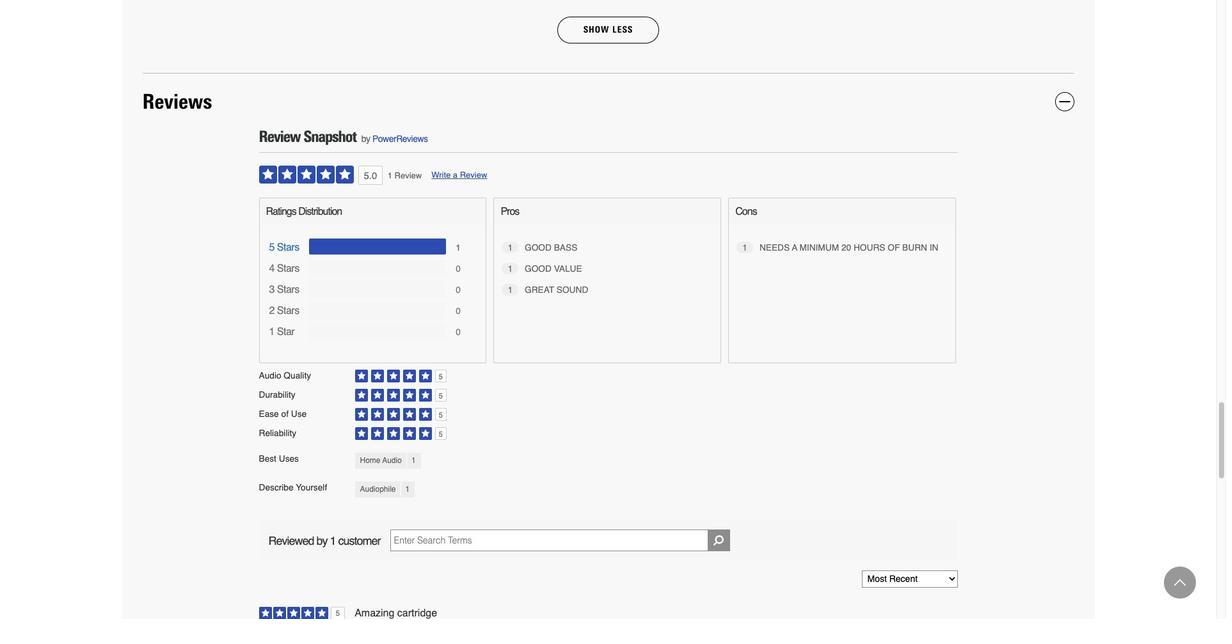 Task type: locate. For each thing, give the bounding box(es) containing it.
reviewed
[[268, 534, 314, 548]]

show less button
[[557, 16, 659, 44]]

ease
[[259, 409, 279, 419]]

good up good value at left
[[525, 243, 552, 253]]

1 vertical spatial audio
[[382, 456, 402, 465]]

good bass
[[525, 243, 577, 253]]

Search Reviews search field
[[390, 530, 730, 552]]

powerreviews link
[[372, 134, 428, 144]]

reviewed by 1 customer
[[268, 534, 381, 548]]

review left write
[[395, 171, 422, 180]]

rated 5.0 out of 5 stars image
[[259, 165, 383, 185]]

1 good from the top
[[525, 243, 552, 253]]

stars
[[277, 242, 299, 253]]

write a review link
[[427, 170, 492, 180]]

5
[[269, 242, 274, 253], [439, 372, 443, 381], [439, 391, 443, 400], [439, 411, 443, 420], [439, 430, 443, 439], [336, 609, 340, 618]]

arrow up image
[[1174, 577, 1186, 589]]

1 horizontal spatial review
[[395, 171, 422, 180]]

describe
[[259, 483, 294, 493]]

1 horizontal spatial a
[[792, 243, 797, 253]]

1 vertical spatial by
[[316, 534, 327, 548]]

0 horizontal spatial a
[[453, 170, 458, 180]]

needs
[[760, 243, 790, 253]]

by right reviewed at the bottom left
[[316, 534, 327, 548]]

0 horizontal spatial of
[[281, 409, 289, 419]]

of left burn
[[888, 243, 900, 253]]

1 vertical spatial a
[[792, 243, 797, 253]]

minimum
[[800, 243, 839, 253]]

hours
[[854, 243, 885, 253]]

0 vertical spatial by
[[361, 134, 370, 144]]

ratings
[[266, 206, 296, 217]]

a right write
[[453, 170, 458, 180]]

0 vertical spatial good
[[525, 243, 552, 253]]

a right needs
[[792, 243, 797, 253]]

1 horizontal spatial of
[[888, 243, 900, 253]]

of
[[888, 243, 900, 253], [281, 409, 289, 419]]

snapshot
[[304, 127, 356, 146]]

by left powerreviews
[[361, 134, 370, 144]]

1 review
[[388, 171, 422, 180]]

0 vertical spatial a
[[453, 170, 458, 180]]

by
[[361, 134, 370, 144], [316, 534, 327, 548]]

1
[[388, 171, 392, 180], [456, 242, 460, 253], [508, 243, 513, 253], [743, 243, 747, 253], [508, 264, 513, 274], [508, 285, 513, 295], [411, 456, 416, 465], [405, 485, 410, 494], [330, 534, 336, 548]]

1 vertical spatial good
[[525, 264, 552, 274]]

audio
[[259, 370, 281, 380], [382, 456, 402, 465]]

distribution
[[298, 206, 342, 217]]

a
[[453, 170, 458, 180], [792, 243, 797, 253]]

show
[[583, 24, 610, 35]]

audio right home
[[382, 456, 402, 465]]

1 horizontal spatial by
[[361, 134, 370, 144]]

good value
[[525, 264, 582, 274]]

5 stars
[[269, 242, 299, 253]]

pros
[[501, 206, 519, 217]]

0 vertical spatial audio
[[259, 370, 281, 380]]

audio quality
[[259, 370, 311, 380]]

review
[[259, 127, 300, 146], [460, 170, 487, 180], [395, 171, 422, 180]]

home audio
[[360, 456, 402, 465]]

in
[[930, 243, 939, 253]]

audio up durability
[[259, 370, 281, 380]]

review left 'snapshot'
[[259, 127, 300, 146]]

customer
[[338, 534, 381, 548]]

of left use
[[281, 409, 289, 419]]

good for good bass
[[525, 243, 552, 253]]

5 for audio quality
[[439, 372, 443, 381]]

a for write
[[453, 170, 458, 180]]

5 for ease of use
[[439, 411, 443, 420]]

review right write
[[460, 170, 487, 180]]

1 horizontal spatial audio
[[382, 456, 402, 465]]

2 horizontal spatial review
[[460, 170, 487, 180]]

ease of use
[[259, 409, 307, 419]]

1 vertical spatial of
[[281, 409, 289, 419]]

good
[[525, 243, 552, 253], [525, 264, 552, 274]]

good up great at the left top of the page
[[525, 264, 552, 274]]

2 good from the top
[[525, 264, 552, 274]]



Task type: describe. For each thing, give the bounding box(es) containing it.
reliability
[[259, 428, 296, 438]]

a for needs
[[792, 243, 797, 253]]

5 for durability
[[439, 391, 443, 400]]

20
[[842, 243, 851, 253]]

burn
[[902, 243, 927, 253]]

0 vertical spatial of
[[888, 243, 900, 253]]

best uses
[[259, 454, 299, 464]]

amazing
[[355, 608, 394, 619]]

write
[[431, 170, 451, 180]]

good for good value
[[525, 264, 552, 274]]

0 horizontal spatial audio
[[259, 370, 281, 380]]

ratings distribution
[[266, 206, 342, 217]]

audiophile
[[360, 485, 396, 494]]

best
[[259, 454, 276, 464]]

review snapshot by powerreviews
[[259, 127, 428, 146]]

rated 5 out of 5 stars image
[[259, 607, 345, 620]]

durability
[[259, 389, 295, 400]]

0 horizontal spatial review
[[259, 127, 300, 146]]

minus image
[[1059, 96, 1070, 107]]

amazing cartridge
[[355, 608, 437, 619]]

cartridge
[[397, 608, 437, 619]]

5 inside image
[[336, 609, 340, 618]]

powerreviews
[[372, 134, 428, 144]]

needs a minimum 20 hours of burn in
[[760, 243, 939, 253]]

home
[[360, 456, 380, 465]]

show less
[[583, 24, 633, 35]]

use
[[291, 409, 307, 419]]

yourself
[[296, 483, 327, 493]]

5 for reliability
[[439, 430, 443, 439]]

great
[[525, 285, 554, 295]]

write a review
[[431, 170, 487, 180]]

great sound
[[525, 285, 588, 295]]

quality
[[284, 370, 311, 380]]

less
[[612, 24, 633, 35]]

5.0
[[364, 171, 377, 181]]

cons
[[736, 206, 757, 217]]

value
[[554, 264, 582, 274]]

0 horizontal spatial by
[[316, 534, 327, 548]]

describe yourself
[[259, 483, 327, 493]]

uses
[[279, 454, 299, 464]]

reviews
[[142, 89, 212, 114]]

by inside 'review snapshot by powerreviews'
[[361, 134, 370, 144]]

sound
[[557, 285, 588, 295]]

bass
[[554, 243, 577, 253]]



Task type: vqa. For each thing, say whether or not it's contained in the screenshot.
settings
no



